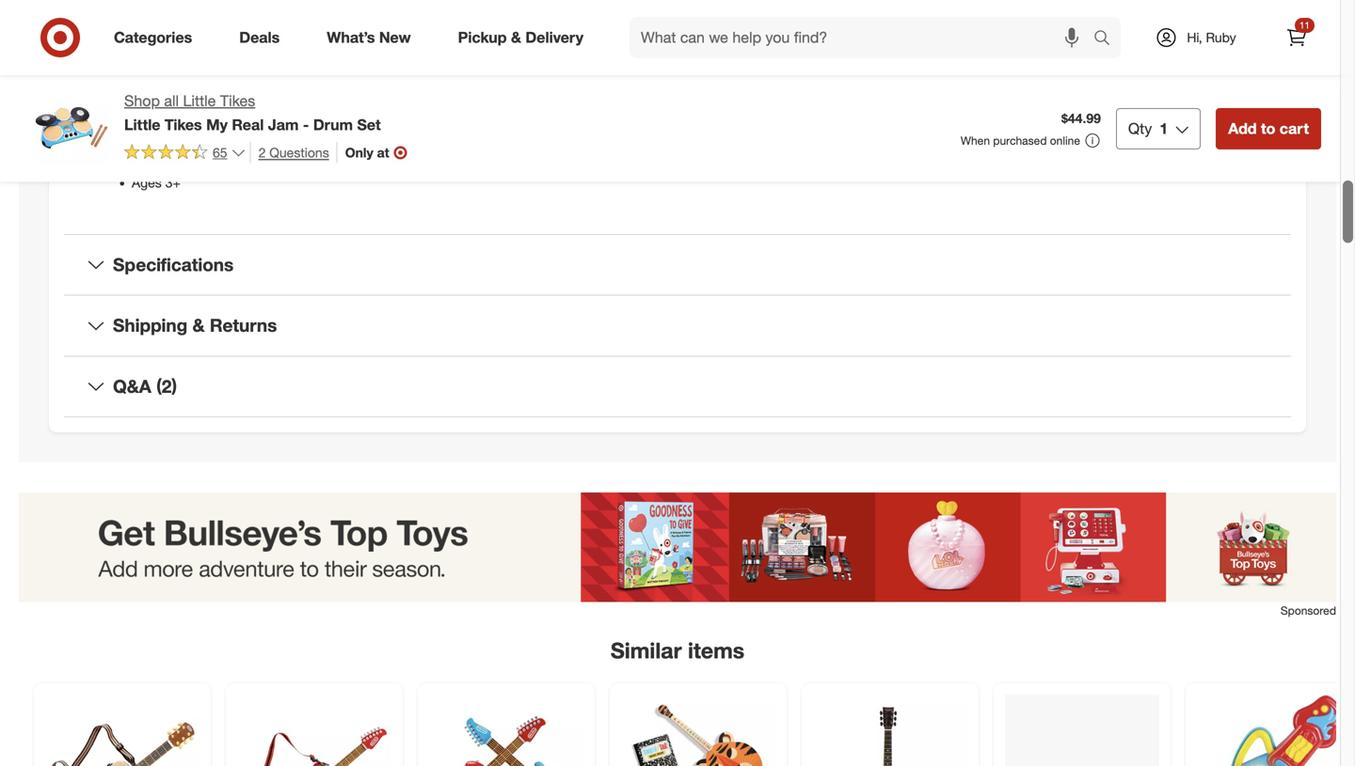 Task type: locate. For each thing, give the bounding box(es) containing it.
to right the add
[[1261, 119, 1275, 138]]

1 horizontal spatial –
[[282, 130, 290, 146]]

real
[[232, 116, 264, 134]]

0 vertical spatial &
[[511, 28, 521, 47]]

young
[[182, 58, 218, 75]]

great
[[576, 130, 606, 146]]

0 horizontal spatial tikes
[[165, 116, 202, 134]]

carrying
[[202, 148, 250, 165]]

online
[[1050, 133, 1080, 148]]

softly.
[[175, 103, 209, 120]]

it's
[[421, 84, 438, 101], [614, 84, 631, 101]]

0 horizontal spatial –
[[256, 84, 264, 101]]

– right thing at the left
[[320, 39, 327, 56]]

categories
[[114, 28, 192, 47]]

purchased
[[993, 133, 1047, 148]]

0 vertical spatial for
[[622, 39, 638, 56]]

sponsored
[[1280, 604, 1336, 618]]

tikes up real
[[220, 92, 255, 110]]

first act cassette player plastic acoustic guitar image
[[813, 695, 967, 767]]

1 vertical spatial tikes
[[165, 116, 202, 134]]

1 vertical spatial drum
[[507, 130, 538, 146]]

all
[[164, 92, 179, 110]]

control
[[341, 84, 382, 101]]

3+
[[165, 175, 181, 191]]

–
[[320, 39, 327, 56], [256, 84, 264, 101], [282, 130, 290, 146]]

0 horizontal spatial it's
[[421, 84, 438, 101]]

hi, ruby
[[1187, 29, 1236, 46]]

and right up
[[552, 84, 574, 101]]

1 vertical spatial for
[[610, 130, 626, 146]]

categories link
[[98, 17, 216, 58]]

search button
[[1085, 17, 1130, 62]]

buffalo games wooden tinkertar tiger single string guitar image
[[621, 695, 775, 767]]

tikes down all
[[165, 116, 202, 134]]

and
[[552, 84, 574, 101], [176, 148, 198, 165]]

deals link
[[223, 17, 303, 58]]

to
[[471, 84, 483, 101], [132, 103, 143, 120], [1261, 119, 1275, 138]]

0 horizontal spatial little
[[124, 116, 160, 134]]

drum
[[313, 116, 353, 134]]

returns
[[210, 315, 277, 336]]

like
[[179, 39, 207, 56]]

1 vertical spatial –
[[256, 84, 264, 101]]

when up great
[[578, 84, 610, 101]]

sized
[[587, 39, 618, 56]]

q&a (2)
[[113, 376, 177, 397]]

for right sized
[[622, 39, 638, 56]]

& right pickup
[[511, 28, 521, 47]]

similar
[[611, 638, 682, 665]]

– down the "musicians"
[[256, 84, 264, 101]]

for right great
[[610, 130, 626, 146]]

0 horizontal spatial time
[[442, 84, 468, 101]]

– inside volume control – parents can control when it's time to crank it up and when it's time to play softly.
[[256, 84, 264, 101]]

drum left "set"
[[462, 39, 493, 56]]

1 horizontal spatial drum
[[507, 130, 538, 146]]

aspiring
[[132, 58, 179, 75]]

65 link
[[124, 142, 246, 165]]

– inside looks like the real thing – realistically designed drum set is perfectly sized for aspiring young musicians
[[320, 39, 327, 56]]

little
[[183, 92, 216, 110], [124, 116, 160, 134]]

new
[[379, 28, 411, 47]]

add
[[1228, 119, 1257, 138]]

realistically
[[331, 39, 400, 56]]

shop
[[124, 92, 160, 110]]

crank
[[487, 84, 519, 101]]

2 vertical spatial –
[[282, 130, 290, 146]]

– inside reusable packaging – the package doubles as a reusable drum case, great for storing and carrying
[[282, 130, 290, 146]]

and inside volume control – parents can control when it's time to crank it up and when it's time to play softly.
[[552, 84, 574, 101]]

0 horizontal spatial to
[[132, 103, 143, 120]]

specifications button
[[64, 235, 1291, 295]]

1 time from the left
[[442, 84, 468, 101]]

best choice products kids electric musical guitar toy play set w/ 6 demo songs, whammy bar, microphone, amp, aux - red image
[[1005, 695, 1159, 767]]

for inside looks like the real thing – realistically designed drum set is perfectly sized for aspiring young musicians
[[622, 39, 638, 56]]

0 vertical spatial and
[[552, 84, 574, 101]]

cart
[[1280, 119, 1309, 138]]

looks like the real thing – realistically designed drum set is perfectly sized for aspiring young musicians
[[132, 39, 638, 75]]

0 horizontal spatial and
[[176, 148, 198, 165]]

& for pickup
[[511, 28, 521, 47]]

drum inside looks like the real thing – realistically designed drum set is perfectly sized for aspiring young musicians
[[462, 39, 493, 56]]

65
[[213, 144, 227, 161]]

1 vertical spatial &
[[192, 315, 205, 336]]

control
[[189, 84, 252, 101]]

kidoozie rock n glow musical guitar, handheld toy instrument with lights and sounds for toddlers 12m+ image
[[1197, 695, 1351, 767]]

to left crank
[[471, 84, 483, 101]]

1 horizontal spatial and
[[552, 84, 574, 101]]

1 vertical spatial and
[[176, 148, 198, 165]]

1 horizontal spatial &
[[511, 28, 521, 47]]

1 horizontal spatial little
[[183, 92, 216, 110]]

0 vertical spatial drum
[[462, 39, 493, 56]]

1 horizontal spatial it's
[[614, 84, 631, 101]]

reusable
[[132, 130, 200, 146]]

2 horizontal spatial to
[[1261, 119, 1275, 138]]

2 horizontal spatial –
[[320, 39, 327, 56]]

specifications
[[113, 254, 234, 276]]

storing
[[132, 148, 172, 165]]

& inside dropdown button
[[192, 315, 205, 336]]

it's down sized
[[614, 84, 631, 101]]

pickup & delivery link
[[442, 17, 607, 58]]

delivery
[[525, 28, 583, 47]]

2 time from the left
[[634, 84, 660, 101]]

0 vertical spatial tikes
[[220, 92, 255, 110]]

0 horizontal spatial &
[[192, 315, 205, 336]]

0 vertical spatial little
[[183, 92, 216, 110]]

tikes
[[220, 92, 255, 110], [165, 116, 202, 134]]

& left returns
[[192, 315, 205, 336]]

1 horizontal spatial tikes
[[220, 92, 255, 110]]

add to cart
[[1228, 119, 1309, 138]]

little right all
[[183, 92, 216, 110]]

questions
[[269, 144, 329, 161]]

drum left case,
[[507, 130, 538, 146]]

parents
[[267, 84, 312, 101]]

0 horizontal spatial drum
[[462, 39, 493, 56]]

little down shop
[[124, 116, 160, 134]]

2 questions link
[[250, 142, 329, 163]]

q&a (2) button
[[64, 357, 1291, 417]]

0 vertical spatial –
[[320, 39, 327, 56]]

what's new link
[[311, 17, 434, 58]]

– left the
[[282, 130, 290, 146]]

the
[[210, 39, 236, 56]]

What can we help you find? suggestions appear below search field
[[630, 17, 1098, 58]]

it's down designed
[[421, 84, 438, 101]]

and down reusable
[[176, 148, 198, 165]]

what's new
[[327, 28, 411, 47]]

to left play
[[132, 103, 143, 120]]

musicians
[[222, 58, 281, 75]]

at
[[377, 144, 389, 161]]

1 horizontal spatial time
[[634, 84, 660, 101]]

when down looks like the real thing – realistically designed drum set is perfectly sized for aspiring young musicians
[[386, 84, 418, 101]]

my
[[206, 116, 228, 134]]

case,
[[541, 130, 572, 146]]

reusable packaging – the package doubles as a reusable drum case, great for storing and carrying
[[132, 130, 626, 165]]

1 horizontal spatial when
[[578, 84, 610, 101]]

shipping
[[113, 315, 188, 336]]

advertisement region
[[19, 493, 1336, 603]]

doubles
[[374, 130, 421, 146]]

0 horizontal spatial when
[[386, 84, 418, 101]]



Task type: vqa. For each thing, say whether or not it's contained in the screenshot.
In
no



Task type: describe. For each thing, give the bounding box(es) containing it.
ruby
[[1206, 29, 1236, 46]]

2 it's from the left
[[614, 84, 631, 101]]

1 horizontal spatial to
[[471, 84, 483, 101]]

& for shipping
[[192, 315, 205, 336]]

perfectly
[[532, 39, 584, 56]]

shipping & returns button
[[64, 296, 1291, 356]]

shipping & returns
[[113, 315, 277, 336]]

2
[[258, 144, 266, 161]]

looks
[[132, 39, 176, 56]]

1 it's from the left
[[421, 84, 438, 101]]

designed
[[404, 39, 459, 56]]

similar items
[[611, 638, 744, 665]]

ages 3+
[[132, 175, 181, 191]]

little tikes my real jam electric guitar - red image
[[237, 695, 391, 767]]

jam
[[268, 116, 299, 134]]

play
[[147, 103, 171, 120]]

when purchased online
[[961, 133, 1080, 148]]

11 link
[[1276, 17, 1317, 58]]

1 when from the left
[[386, 84, 418, 101]]

when
[[961, 133, 990, 148]]

items
[[688, 638, 744, 665]]

image of little tikes my real jam - drum set image
[[34, 90, 109, 166]]

pickup
[[458, 28, 507, 47]]

volume
[[132, 84, 185, 101]]

deals
[[239, 28, 280, 47]]

– for parents
[[256, 84, 264, 101]]

to inside add to cart button
[[1261, 119, 1275, 138]]

qty 1
[[1128, 119, 1168, 138]]

packaging
[[203, 130, 278, 146]]

the
[[294, 130, 316, 146]]

can
[[316, 84, 337, 101]]

similar items region
[[19, 493, 1355, 767]]

real
[[239, 39, 272, 56]]

only at
[[345, 144, 389, 161]]

add to cart button
[[1216, 108, 1321, 149]]

q&a
[[113, 376, 151, 397]]

qty
[[1128, 119, 1152, 138]]

drum inside reusable packaging – the package doubles as a reusable drum case, great for storing and carrying
[[507, 130, 538, 146]]

1
[[1160, 119, 1168, 138]]

a
[[442, 130, 449, 146]]

is
[[519, 39, 528, 56]]

1 vertical spatial little
[[124, 116, 160, 134]]

11
[[1299, 19, 1310, 31]]

(2)
[[156, 376, 177, 397]]

2 when from the left
[[578, 84, 610, 101]]

shop all little tikes little tikes my real jam - drum set
[[124, 92, 381, 134]]

ages
[[132, 175, 162, 191]]

for inside reusable packaging – the package doubles as a reusable drum case, great for storing and carrying
[[610, 130, 626, 146]]

and inside reusable packaging – the package doubles as a reusable drum case, great for storing and carrying
[[176, 148, 198, 165]]

little tikes my real jam twice the fun guitars - 2 electric guitars image
[[429, 695, 583, 767]]

little tikes my real jam - acoustic guitar image
[[45, 695, 199, 767]]

set
[[357, 116, 381, 134]]

– for the
[[282, 130, 290, 146]]

volume control – parents can control when it's time to crank it up and when it's time to play softly.
[[132, 84, 660, 120]]

what's
[[327, 28, 375, 47]]

set
[[497, 39, 515, 56]]

-
[[303, 116, 309, 134]]

as
[[425, 130, 438, 146]]

search
[[1085, 30, 1130, 49]]

pickup & delivery
[[458, 28, 583, 47]]

$44.99
[[1061, 110, 1101, 127]]

package
[[319, 130, 370, 146]]

2 questions
[[258, 144, 329, 161]]

it
[[523, 84, 530, 101]]

up
[[533, 84, 548, 101]]

only
[[345, 144, 373, 161]]

thing
[[276, 39, 316, 56]]



